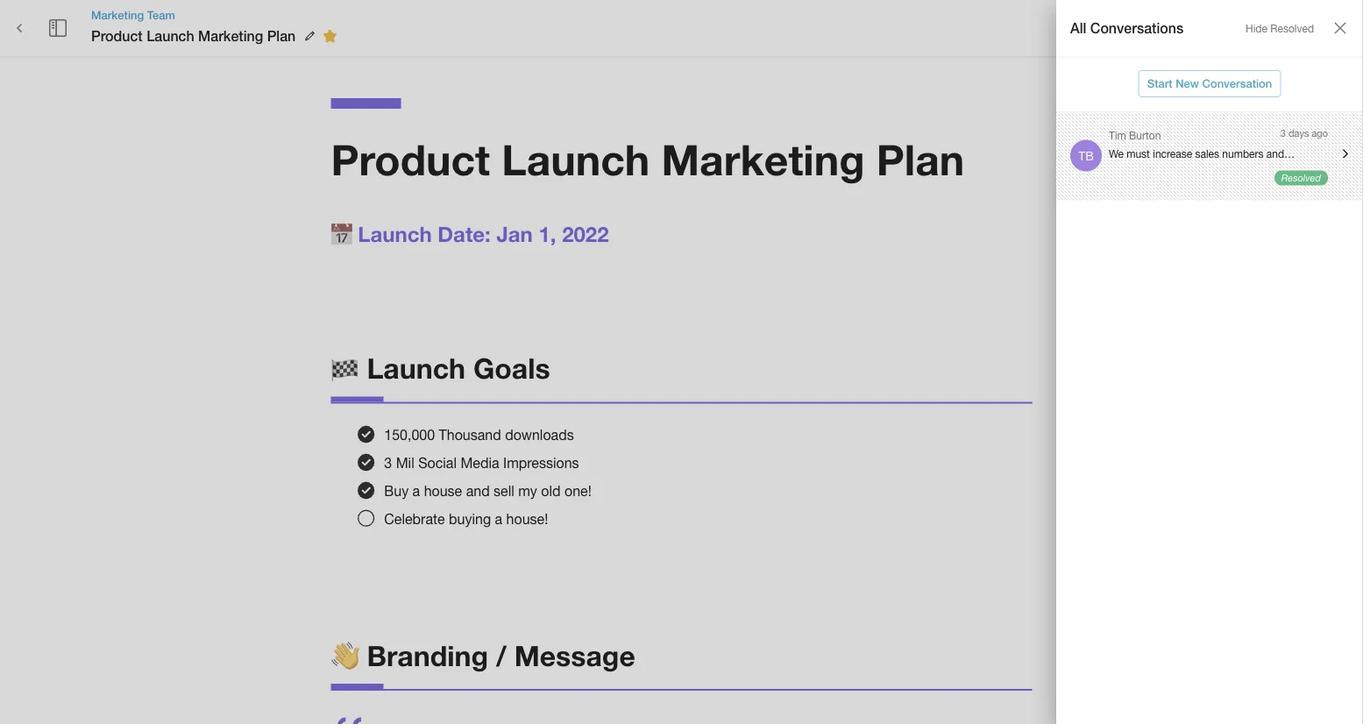 Task type: describe. For each thing, give the bounding box(es) containing it.
launch down team
[[147, 28, 194, 44]]

mil
[[396, 455, 414, 471]]

3 for 3 days ago
[[1281, 127, 1286, 138]]

150,000
[[384, 426, 435, 443]]

0 vertical spatial resolved
[[1270, 23, 1314, 35]]

3 for 3 mil social media impressions
[[384, 455, 392, 471]]

goals
[[473, 351, 550, 385]]

🏁 launch goals
[[331, 351, 550, 385]]

celebrate buying a house!
[[384, 511, 548, 527]]

👋
[[331, 638, 359, 672]]

marketing team
[[91, 8, 175, 21]]

📅
[[331, 221, 352, 246]]

and
[[466, 483, 490, 499]]

buy
[[384, 483, 409, 499]]

team
[[147, 8, 175, 21]]

0 vertical spatial product launch marketing plan
[[91, 28, 296, 44]]

start new conversation button
[[1139, 70, 1281, 97]]

2 vertical spatial marketing
[[661, 134, 865, 184]]

downloads
[[505, 426, 574, 443]]

launch right 📅
[[358, 221, 432, 246]]

0 horizontal spatial a
[[413, 483, 420, 499]]

tb inside button
[[1065, 22, 1078, 34]]

days
[[1289, 127, 1309, 138]]

hide
[[1246, 23, 1268, 35]]

1 horizontal spatial marketing
[[198, 28, 263, 44]]

new
[[1176, 77, 1199, 90]]

my
[[518, 483, 537, 499]]

increase
[[1153, 148, 1192, 160]]

branding
[[367, 638, 488, 672]]

1,
[[539, 221, 556, 246]]

tim
[[1109, 129, 1126, 141]]

3 mil social media impressions
[[384, 455, 579, 471]]

date:
[[438, 221, 491, 246]]

impressions
[[503, 455, 579, 471]]

buy a house and sell my old one!
[[384, 483, 592, 499]]

tim burton
[[1109, 129, 1161, 141]]

one!
[[565, 483, 592, 499]]

house!
[[506, 511, 548, 527]]

house
[[424, 483, 462, 499]]

social
[[418, 455, 457, 471]]

🏁
[[331, 351, 359, 385]]

1 horizontal spatial a
[[495, 511, 502, 527]]

all conversations
[[1070, 20, 1184, 36]]

0 vertical spatial plan
[[267, 28, 296, 44]]

more button
[[1286, 15, 1342, 42]]

1 vertical spatial plan
[[876, 134, 965, 184]]

media
[[461, 455, 499, 471]]

ago
[[1312, 127, 1328, 138]]

1 horizontal spatial tb
[[1078, 148, 1094, 163]]

all
[[1070, 20, 1087, 36]]

launch up the 150,000
[[367, 351, 466, 385]]

3 days ago
[[1281, 127, 1328, 138]]

1 vertical spatial resolved
[[1281, 172, 1321, 184]]



Task type: locate. For each thing, give the bounding box(es) containing it.
2022
[[562, 221, 609, 246]]

0 horizontal spatial marketing
[[91, 8, 144, 21]]

buying
[[449, 511, 491, 527]]

1 horizontal spatial 3
[[1281, 127, 1286, 138]]

launch up 2022
[[502, 134, 650, 184]]

sales
[[1195, 148, 1219, 160]]

resolved right 'hide'
[[1270, 23, 1314, 35]]

1 vertical spatial 3
[[384, 455, 392, 471]]

old
[[541, 483, 561, 499]]

start
[[1147, 77, 1173, 90]]

more
[[1301, 21, 1328, 35]]

numbers
[[1222, 148, 1264, 160]]

👋 branding / message
[[331, 638, 635, 672]]

📅 launch date: jan 1, 2022
[[331, 221, 609, 246]]

0 vertical spatial marketing
[[91, 8, 144, 21]]

tb
[[1065, 22, 1078, 34], [1078, 148, 1094, 163]]

2 horizontal spatial marketing
[[661, 134, 865, 184]]

0 vertical spatial a
[[413, 483, 420, 499]]

hide resolved
[[1246, 23, 1314, 35]]

1 vertical spatial a
[[495, 511, 502, 527]]

0 vertical spatial 3
[[1281, 127, 1286, 138]]

1 vertical spatial product
[[331, 134, 490, 184]]

product
[[91, 28, 143, 44], [331, 134, 490, 184]]

a down the "sell"
[[495, 511, 502, 527]]

and…
[[1267, 148, 1295, 160]]

tb button
[[1055, 11, 1088, 45]]

celebrate
[[384, 511, 445, 527]]

0 horizontal spatial product
[[91, 28, 143, 44]]

1 horizontal spatial plan
[[876, 134, 965, 184]]

message
[[514, 638, 635, 672]]

plan
[[267, 28, 296, 44], [876, 134, 965, 184]]

3 left days
[[1281, 127, 1286, 138]]

conversations
[[1090, 20, 1184, 36]]

tb left the conversations
[[1065, 22, 1078, 34]]

0 horizontal spatial tb
[[1065, 22, 1078, 34]]

resolved
[[1270, 23, 1314, 35], [1281, 172, 1321, 184]]

/
[[496, 638, 507, 672]]

we must increase sales numbers and…
[[1109, 148, 1295, 160]]

product launch marketing plan
[[91, 28, 296, 44], [331, 134, 965, 184]]

0 vertical spatial product
[[91, 28, 143, 44]]

thousand
[[439, 426, 501, 443]]

0 vertical spatial tb
[[1065, 22, 1078, 34]]

3 left mil
[[384, 455, 392, 471]]

resolved down and…
[[1281, 172, 1321, 184]]

conversation
[[1202, 77, 1272, 90]]

remove favorite image
[[319, 26, 340, 47]]

1 vertical spatial marketing
[[198, 28, 263, 44]]

0 horizontal spatial product launch marketing plan
[[91, 28, 296, 44]]

0 horizontal spatial 3
[[384, 455, 392, 471]]

jan
[[497, 221, 533, 246]]

a
[[413, 483, 420, 499], [495, 511, 502, 527]]

marketing team link
[[91, 7, 343, 23]]

1 vertical spatial product launch marketing plan
[[331, 134, 965, 184]]

burton
[[1129, 129, 1161, 141]]

150,000 thousand downloads
[[384, 426, 574, 443]]

1 horizontal spatial product
[[331, 134, 490, 184]]

launch
[[147, 28, 194, 44], [502, 134, 650, 184], [358, 221, 432, 246], [367, 351, 466, 385]]

3
[[1281, 127, 1286, 138], [384, 455, 392, 471]]

must
[[1127, 148, 1150, 160]]

marketing
[[91, 8, 144, 21], [198, 28, 263, 44], [661, 134, 865, 184]]

sell
[[494, 483, 514, 499]]

1 horizontal spatial product launch marketing plan
[[331, 134, 965, 184]]

a right the buy
[[413, 483, 420, 499]]

we
[[1109, 148, 1124, 160]]

1 vertical spatial tb
[[1078, 148, 1094, 163]]

0 horizontal spatial plan
[[267, 28, 296, 44]]

tb left the we
[[1078, 148, 1094, 163]]

start new conversation
[[1147, 77, 1272, 90]]



Task type: vqa. For each thing, say whether or not it's contained in the screenshot.
and
yes



